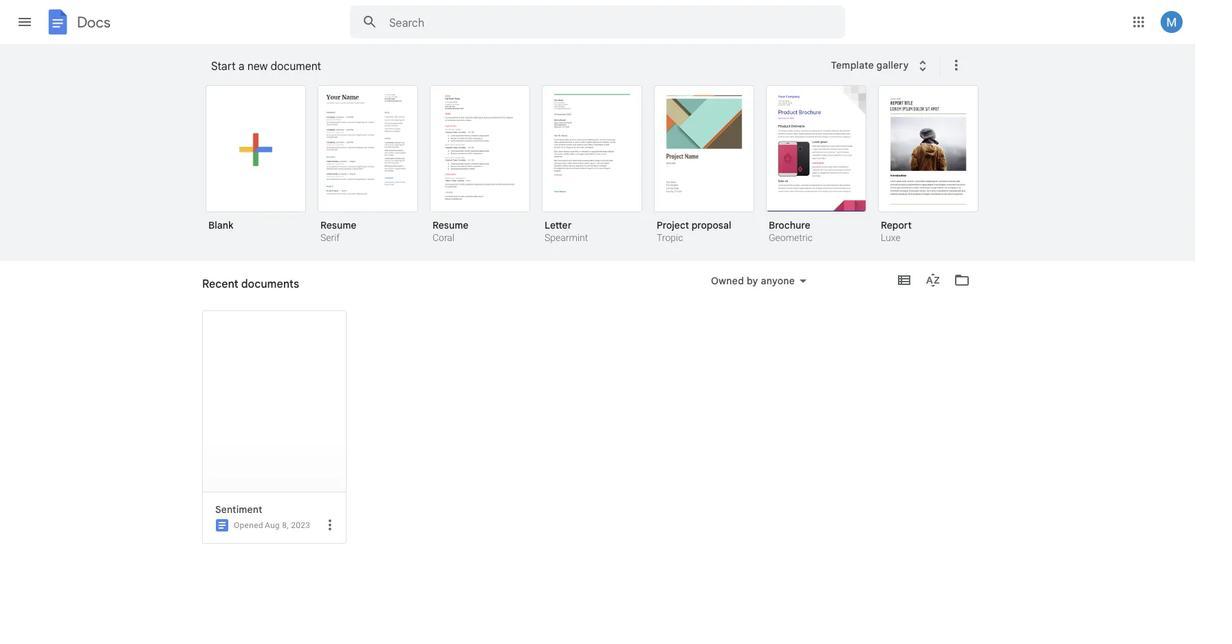 Task type: describe. For each thing, give the bounding box(es) containing it.
2023
[[291, 521, 310, 531]]

report luxe
[[881, 219, 912, 244]]

document
[[271, 59, 321, 73]]

project proposal tropic
[[657, 219, 731, 244]]

letter
[[545, 219, 572, 231]]

serif
[[320, 232, 340, 244]]

2 recent from the top
[[202, 283, 234, 295]]

anyone
[[761, 275, 795, 287]]

brochure option
[[766, 85, 866, 245]]

start
[[211, 59, 236, 73]]

resume serif
[[320, 219, 356, 244]]

owned by anyone button
[[702, 273, 816, 289]]

main menu image
[[17, 14, 33, 30]]

geometric
[[769, 232, 813, 244]]

more actions. image
[[945, 57, 965, 74]]

opened
[[234, 521, 263, 531]]

list box containing blank
[[206, 83, 996, 262]]

project proposal option
[[654, 85, 754, 245]]

owned
[[711, 275, 744, 287]]

start a new document
[[211, 59, 321, 73]]

report
[[881, 219, 912, 231]]

Search bar text field
[[389, 16, 811, 30]]

proposal
[[692, 219, 731, 231]]

sentiment
[[215, 504, 262, 516]]

project
[[657, 219, 689, 231]]

search image
[[356, 8, 384, 36]]

template gallery button
[[822, 53, 940, 78]]

opened aug 8, 2023
[[234, 521, 310, 531]]

resume coral
[[433, 219, 469, 244]]

a
[[238, 59, 245, 73]]

report option
[[878, 85, 978, 245]]

tropic
[[657, 232, 683, 244]]



Task type: vqa. For each thing, say whether or not it's contained in the screenshot.
a at the left of page
yes



Task type: locate. For each thing, give the bounding box(es) containing it.
brochure geometric
[[769, 219, 813, 244]]

resume option
[[318, 85, 418, 245], [430, 85, 530, 245]]

resume up coral on the top of page
[[433, 219, 469, 231]]

sentiment google docs element
[[215, 504, 340, 516]]

list box
[[206, 83, 996, 262]]

1 resume option from the left
[[318, 85, 418, 245]]

template
[[831, 59, 874, 71]]

recent documents
[[202, 277, 299, 291], [202, 283, 287, 295]]

documents
[[241, 277, 299, 291], [236, 283, 287, 295]]

1 horizontal spatial resume
[[433, 219, 469, 231]]

recent
[[202, 277, 238, 291], [202, 283, 234, 295]]

last opened by me aug 8, 2023 element
[[265, 521, 310, 531]]

2 resume option from the left
[[430, 85, 530, 245]]

docs link
[[44, 8, 110, 39]]

recent documents heading
[[202, 261, 299, 305]]

None search field
[[350, 6, 845, 39]]

resume for resume coral
[[433, 219, 469, 231]]

2 recent documents from the top
[[202, 283, 287, 295]]

owned by anyone
[[711, 275, 795, 287]]

by
[[747, 275, 758, 287]]

0 horizontal spatial resume option
[[318, 85, 418, 245]]

8,
[[282, 521, 289, 531]]

start a new document heading
[[211, 44, 822, 88]]

1 horizontal spatial resume option
[[430, 85, 530, 245]]

resume
[[320, 219, 356, 231], [433, 219, 469, 231]]

blank
[[208, 219, 233, 231]]

recent inside 'heading'
[[202, 277, 238, 291]]

resume up the 'serif'
[[320, 219, 356, 231]]

coral
[[433, 232, 455, 244]]

luxe
[[881, 232, 901, 244]]

template gallery
[[831, 59, 909, 71]]

gallery
[[877, 59, 909, 71]]

blank option
[[206, 85, 306, 241]]

sentiment option
[[199, 311, 347, 630]]

1 resume from the left
[[320, 219, 356, 231]]

documents inside 'heading'
[[241, 277, 299, 291]]

aug
[[265, 521, 280, 531]]

letter spearmint
[[545, 219, 588, 244]]

letter option
[[542, 85, 642, 245]]

1 recent from the top
[[202, 277, 238, 291]]

1 recent documents from the top
[[202, 277, 299, 291]]

docs
[[77, 13, 110, 31]]

0 horizontal spatial resume
[[320, 219, 356, 231]]

resume for resume serif
[[320, 219, 356, 231]]

brochure
[[769, 219, 810, 231]]

spearmint
[[545, 232, 588, 244]]

2 resume from the left
[[433, 219, 469, 231]]

new
[[247, 59, 268, 73]]



